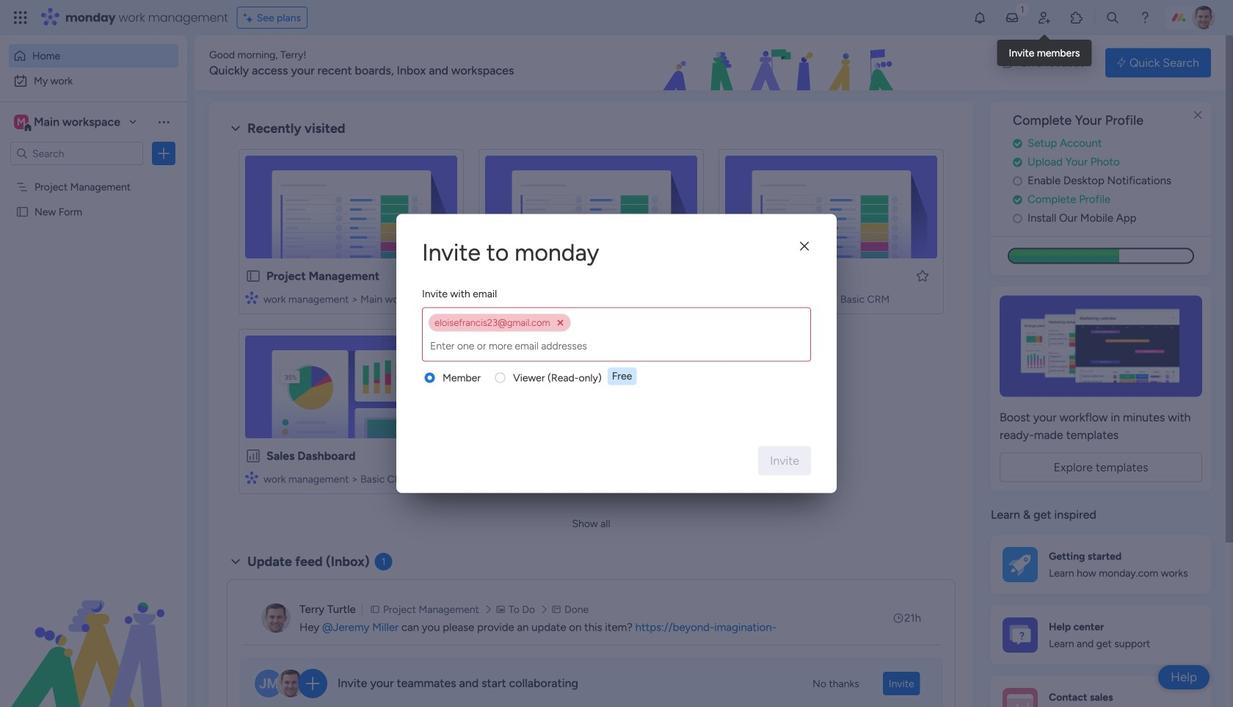 Task type: describe. For each thing, give the bounding box(es) containing it.
terry turtle image
[[1193, 6, 1216, 29]]

templates image image
[[1005, 295, 1199, 397]]

update feed image
[[1005, 10, 1020, 25]]

lottie animation image for the bottommost lottie animation element
[[0, 559, 187, 707]]

Enter one or more email addresses text field
[[426, 332, 808, 361]]

circle o image
[[1013, 175, 1023, 186]]

1 element
[[375, 553, 393, 571]]

1 vertical spatial lottie animation element
[[0, 559, 187, 707]]

help center element
[[991, 606, 1212, 664]]

0 vertical spatial option
[[9, 44, 178, 68]]

contact sales element
[[991, 676, 1212, 707]]

public board image
[[15, 205, 29, 219]]

invite members image
[[1038, 10, 1052, 25]]

dapulse x slim image
[[1190, 106, 1207, 124]]

select product image
[[13, 10, 28, 25]]

0 vertical spatial lottie animation element
[[576, 35, 989, 91]]

close update feed (inbox) image
[[227, 553, 245, 571]]

check circle image
[[1013, 194, 1023, 205]]

search everything image
[[1106, 10, 1121, 25]]

getting started element
[[991, 535, 1212, 594]]

1 check circle image from the top
[[1013, 138, 1023, 149]]

public board image
[[245, 268, 261, 284]]



Task type: locate. For each thing, give the bounding box(es) containing it.
help image
[[1138, 10, 1153, 25]]

0 vertical spatial lottie animation image
[[576, 35, 989, 91]]

terry turtle image
[[261, 604, 291, 633]]

see plans image
[[244, 9, 257, 26]]

workspace image
[[14, 114, 29, 130]]

2 vertical spatial option
[[0, 174, 187, 177]]

0 horizontal spatial lottie animation image
[[0, 559, 187, 707]]

list box
[[0, 171, 187, 423]]

remove eloisefrancis23@gmail.com image
[[558, 319, 564, 326]]

1 component image from the left
[[245, 291, 259, 304]]

component image
[[245, 291, 259, 304], [485, 291, 499, 304]]

0 vertical spatial check circle image
[[1013, 138, 1023, 149]]

component image
[[245, 471, 259, 484]]

Search in workspace field
[[31, 145, 123, 162]]

0 horizontal spatial lottie animation element
[[0, 559, 187, 707]]

v2 bolt switch image
[[1118, 55, 1126, 71]]

v2 user feedback image
[[1003, 55, 1014, 71]]

notifications image
[[973, 10, 988, 25]]

check circle image
[[1013, 138, 1023, 149], [1013, 157, 1023, 168]]

public dashboard image
[[245, 448, 261, 464]]

lottie animation image for the top lottie animation element
[[576, 35, 989, 91]]

monday marketplace image
[[1070, 10, 1085, 25]]

workspace selection element
[[14, 113, 123, 132]]

1 horizontal spatial lottie animation image
[[576, 35, 989, 91]]

lottie animation image
[[576, 35, 989, 91], [0, 559, 187, 707]]

2 check circle image from the top
[[1013, 157, 1023, 168]]

1 horizontal spatial lottie animation element
[[576, 35, 989, 91]]

quick search results list box
[[227, 137, 956, 512]]

close image
[[800, 241, 809, 252]]

circle o image
[[1013, 213, 1023, 224]]

close recently visited image
[[227, 120, 245, 137]]

0 horizontal spatial component image
[[245, 291, 259, 304]]

1 vertical spatial option
[[9, 69, 178, 93]]

add to favorites image
[[916, 268, 930, 283]]

lottie animation element
[[576, 35, 989, 91], [0, 559, 187, 707]]

1 horizontal spatial component image
[[485, 291, 499, 304]]

2 component image from the left
[[485, 291, 499, 304]]

1 vertical spatial lottie animation image
[[0, 559, 187, 707]]

option
[[9, 44, 178, 68], [9, 69, 178, 93], [0, 174, 187, 177]]

1 image
[[1016, 1, 1030, 17]]

1 vertical spatial check circle image
[[1013, 157, 1023, 168]]



Task type: vqa. For each thing, say whether or not it's contained in the screenshot.
Archive icon
no



